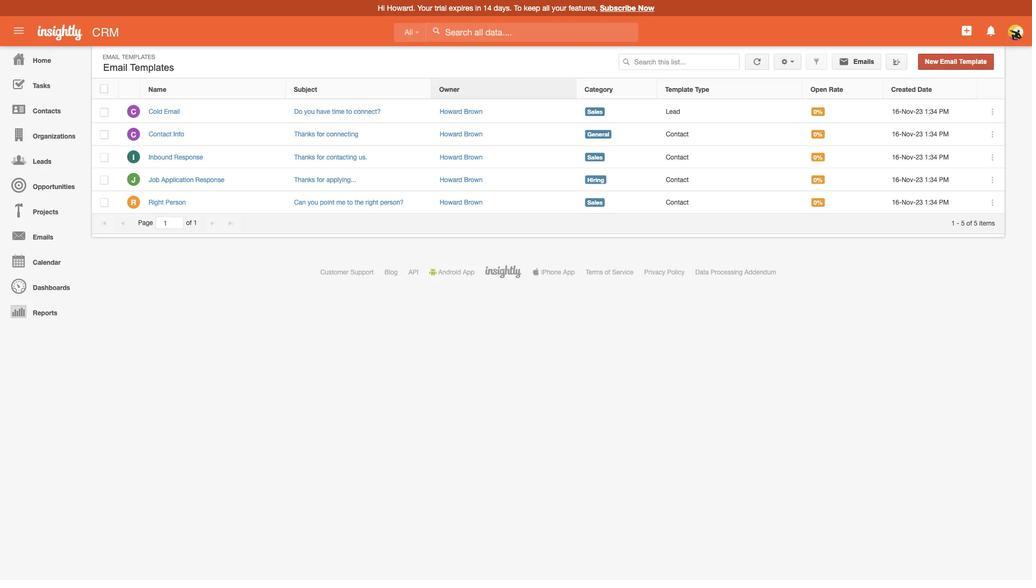 Task type: locate. For each thing, give the bounding box(es) containing it.
0 vertical spatial templates
[[122, 53, 155, 60]]

23 for me
[[916, 199, 923, 206]]

1 contact cell from the top
[[658, 123, 803, 146]]

howard brown link inside i row
[[440, 153, 483, 161]]

nov-
[[902, 108, 916, 115], [902, 131, 916, 138], [902, 153, 916, 161], [902, 176, 916, 183], [902, 199, 916, 206]]

reports link
[[3, 299, 86, 324]]

data processing addendum link
[[696, 268, 777, 276]]

1 field
[[156, 217, 183, 229]]

howard brown link for time
[[440, 108, 483, 115]]

1 c from the top
[[131, 107, 136, 116]]

howard brown for time
[[440, 108, 483, 115]]

emails up "calendar" link at left
[[33, 233, 53, 241]]

howard inside r row
[[440, 199, 462, 206]]

to
[[514, 3, 522, 12]]

contact for c
[[666, 131, 689, 138]]

home link
[[3, 46, 86, 72]]

c link for cold email
[[127, 105, 140, 118]]

emails link down projects
[[3, 223, 86, 248]]

0% cell
[[803, 101, 884, 123], [803, 123, 884, 146], [803, 146, 884, 169], [803, 169, 884, 191], [803, 191, 884, 214]]

emails link
[[832, 54, 882, 70], [3, 223, 86, 248]]

howard brown inside i row
[[440, 153, 483, 161]]

3 nov- from the top
[[902, 153, 916, 161]]

1
[[194, 219, 197, 227], [952, 219, 955, 227]]

for left contacting
[[317, 153, 325, 161]]

2 for from the top
[[317, 153, 325, 161]]

lead cell
[[658, 101, 803, 123]]

1 sales cell from the top
[[577, 101, 658, 123]]

1 vertical spatial sales cell
[[577, 146, 658, 169]]

for
[[317, 131, 325, 138], [317, 153, 325, 161], [317, 176, 325, 183]]

you inside c row
[[304, 108, 315, 115]]

email templates button
[[101, 60, 177, 76]]

16-nov-23 1:34 pm inside r row
[[892, 199, 949, 206]]

have
[[317, 108, 330, 115]]

3 1:34 from the top
[[925, 153, 938, 161]]

howard
[[440, 108, 462, 115], [440, 131, 462, 138], [440, 153, 462, 161], [440, 176, 462, 183], [440, 199, 462, 206]]

0% inside i row
[[814, 154, 823, 161]]

4 nov- from the top
[[902, 176, 916, 183]]

5 howard from the top
[[440, 199, 462, 206]]

c row
[[92, 101, 1005, 123], [92, 123, 1005, 146]]

contact info link
[[149, 131, 190, 138]]

1 vertical spatial template
[[665, 85, 694, 93]]

response up job application response "link"
[[174, 153, 203, 161]]

3 0% cell from the top
[[803, 146, 884, 169]]

16-nov-23 1:34 pm inside i row
[[892, 153, 949, 161]]

for for j
[[317, 176, 325, 183]]

3 for from the top
[[317, 176, 325, 183]]

0 horizontal spatial 5
[[962, 219, 965, 227]]

3 howard brown from the top
[[440, 153, 483, 161]]

brown inside r row
[[464, 199, 483, 206]]

sales cell for c
[[577, 101, 658, 123]]

me
[[336, 199, 345, 206]]

3 16-nov-23 1:34 pm from the top
[[892, 153, 949, 161]]

nov- inside r row
[[902, 199, 916, 206]]

dashboards
[[33, 284, 70, 291]]

brown inside i row
[[464, 153, 483, 161]]

0 vertical spatial emails
[[852, 58, 875, 65]]

5 16-nov-23 1:34 pm cell from the top
[[884, 191, 978, 214]]

subject
[[294, 85, 317, 93]]

all
[[405, 28, 413, 37]]

3 0% from the top
[[814, 154, 823, 161]]

16-nov-23 1:34 pm cell
[[884, 101, 978, 123], [884, 123, 978, 146], [884, 146, 978, 169], [884, 169, 978, 191], [884, 191, 978, 214]]

2 vertical spatial sales cell
[[577, 191, 658, 214]]

1 horizontal spatial of
[[605, 268, 611, 276]]

sales cell down category
[[577, 101, 658, 123]]

contact for r
[[666, 199, 689, 206]]

thanks for connecting link
[[294, 131, 359, 138]]

0 horizontal spatial app
[[463, 268, 475, 276]]

1 1 from the left
[[194, 219, 197, 227]]

2 sales from the top
[[588, 154, 603, 161]]

1 1:34 from the top
[[925, 108, 938, 115]]

0 vertical spatial for
[[317, 131, 325, 138]]

0% inside the j row
[[814, 176, 823, 183]]

contact inside r row
[[666, 199, 689, 206]]

applying...
[[327, 176, 356, 183]]

16- inside i row
[[892, 153, 902, 161]]

1 right 1 field
[[194, 219, 197, 227]]

5 0% from the top
[[814, 199, 823, 206]]

pm
[[939, 108, 949, 115], [939, 131, 949, 138], [939, 153, 949, 161], [939, 176, 949, 183], [939, 199, 949, 206]]

16-nov-23 1:34 pm
[[892, 108, 949, 115], [892, 131, 949, 138], [892, 153, 949, 161], [892, 176, 949, 183], [892, 199, 949, 206]]

sales
[[588, 108, 603, 115], [588, 154, 603, 161], [588, 199, 603, 206]]

3 pm from the top
[[939, 153, 949, 161]]

3 thanks from the top
[[294, 176, 315, 183]]

sales down hiring
[[588, 199, 603, 206]]

5 howard brown link from the top
[[440, 199, 483, 206]]

page
[[138, 219, 153, 227]]

connecting
[[327, 131, 359, 138]]

3 sales from the top
[[588, 199, 603, 206]]

None checkbox
[[100, 85, 108, 93], [100, 131, 108, 139], [100, 153, 108, 162], [100, 176, 108, 185], [100, 199, 108, 207], [100, 85, 108, 93], [100, 131, 108, 139], [100, 153, 108, 162], [100, 176, 108, 185], [100, 199, 108, 207]]

1 pm from the top
[[939, 108, 949, 115]]

5 16-nov-23 1:34 pm from the top
[[892, 199, 949, 206]]

contact inside i row
[[666, 153, 689, 161]]

4 howard brown from the top
[[440, 176, 483, 183]]

0 horizontal spatial of
[[186, 219, 192, 227]]

sales for i
[[588, 154, 603, 161]]

3 sales cell from the top
[[577, 191, 658, 214]]

0 vertical spatial template
[[959, 58, 987, 65]]

2 howard from the top
[[440, 131, 462, 138]]

iphone app link
[[532, 268, 575, 276]]

2 howard brown link from the top
[[440, 131, 483, 138]]

nov- for us.
[[902, 153, 916, 161]]

email
[[103, 53, 120, 60], [940, 58, 958, 65], [103, 62, 127, 73], [164, 108, 180, 115]]

of right 1 field
[[186, 219, 192, 227]]

0 vertical spatial sales cell
[[577, 101, 658, 123]]

None checkbox
[[100, 108, 108, 117]]

c link for contact info
[[127, 128, 140, 141]]

1 16-nov-23 1:34 pm cell from the top
[[884, 101, 978, 123]]

c up i link
[[131, 130, 136, 139]]

for left applying...
[[317, 176, 325, 183]]

you right can
[[308, 199, 318, 206]]

for for c
[[317, 131, 325, 138]]

none checkbox inside c row
[[100, 108, 108, 117]]

3 brown from the top
[[464, 153, 483, 161]]

contact for i
[[666, 153, 689, 161]]

sales cell down hiring
[[577, 191, 658, 214]]

0 vertical spatial you
[[304, 108, 315, 115]]

1 for from the top
[[317, 131, 325, 138]]

date
[[918, 85, 932, 93]]

contact cell for i
[[658, 146, 803, 169]]

app right iphone
[[563, 268, 575, 276]]

23 inside r row
[[916, 199, 923, 206]]

1 brown from the top
[[464, 108, 483, 115]]

1 horizontal spatial 5
[[974, 219, 978, 227]]

1 c row from the top
[[92, 101, 1005, 123]]

16-nov-23 1:34 pm cell for me
[[884, 191, 978, 214]]

5 nov- from the top
[[902, 199, 916, 206]]

pm inside i row
[[939, 153, 949, 161]]

5 howard brown from the top
[[440, 199, 483, 206]]

howard for me
[[440, 199, 462, 206]]

contact cell for j
[[658, 169, 803, 191]]

show list view filters image
[[813, 58, 821, 66]]

of right terms on the right top of page
[[605, 268, 611, 276]]

1 howard from the top
[[440, 108, 462, 115]]

1 vertical spatial you
[[308, 199, 318, 206]]

1:34 inside r row
[[925, 199, 938, 206]]

23 inside i row
[[916, 153, 923, 161]]

0% cell for us.
[[803, 146, 884, 169]]

general cell
[[577, 123, 658, 146]]

5 pm from the top
[[939, 199, 949, 206]]

1 vertical spatial thanks
[[294, 153, 315, 161]]

3 16- from the top
[[892, 153, 902, 161]]

sales down category
[[588, 108, 603, 115]]

0 vertical spatial c link
[[127, 105, 140, 118]]

2 c link from the top
[[127, 128, 140, 141]]

2 vertical spatial sales
[[588, 199, 603, 206]]

1 vertical spatial row group
[[92, 101, 1005, 214]]

row containing name
[[92, 79, 1005, 99]]

4 16- from the top
[[892, 176, 902, 183]]

for inside the j row
[[317, 176, 325, 183]]

c link up i link
[[127, 128, 140, 141]]

2 0% cell from the top
[[803, 123, 884, 146]]

2 contact cell from the top
[[658, 146, 803, 169]]

3 16-nov-23 1:34 pm cell from the top
[[884, 146, 978, 169]]

thanks for applying... link
[[294, 176, 356, 183]]

iphone app
[[541, 268, 575, 276]]

time
[[332, 108, 345, 115]]

1 vertical spatial emails
[[33, 233, 53, 241]]

2 row group from the top
[[92, 101, 1005, 214]]

howard inside the j row
[[440, 176, 462, 183]]

nov- for time
[[902, 108, 916, 115]]

of
[[186, 219, 192, 227], [967, 219, 973, 227], [605, 268, 611, 276]]

1 16- from the top
[[892, 108, 902, 115]]

5 brown from the top
[[464, 199, 483, 206]]

expires
[[449, 3, 473, 12]]

thanks for contacting us. link
[[294, 153, 367, 161]]

do
[[294, 108, 302, 115]]

3 howard brown link from the top
[[440, 153, 483, 161]]

2 0% from the top
[[814, 131, 823, 138]]

2 vertical spatial for
[[317, 176, 325, 183]]

android
[[439, 268, 461, 276]]

template down notifications image
[[959, 58, 987, 65]]

0 vertical spatial sales
[[588, 108, 603, 115]]

2 c from the top
[[131, 130, 136, 139]]

howard brown link inside r row
[[440, 199, 483, 206]]

5 right -
[[962, 219, 965, 227]]

14
[[483, 3, 492, 12]]

0 vertical spatial response
[[174, 153, 203, 161]]

3 contact cell from the top
[[658, 169, 803, 191]]

job application response
[[149, 176, 224, 183]]

1 - 5 of 5 items
[[952, 219, 995, 227]]

you inside r row
[[308, 199, 318, 206]]

1 vertical spatial for
[[317, 153, 325, 161]]

for inside i row
[[317, 153, 325, 161]]

0 horizontal spatial template
[[665, 85, 694, 93]]

1 row group from the top
[[92, 79, 1005, 99]]

1 thanks from the top
[[294, 131, 315, 138]]

4 brown from the top
[[464, 176, 483, 183]]

response right application
[[196, 176, 224, 183]]

person?
[[380, 199, 404, 206]]

0% inside r row
[[814, 199, 823, 206]]

thanks up thanks for applying...
[[294, 153, 315, 161]]

contact
[[149, 131, 172, 138], [666, 131, 689, 138], [666, 153, 689, 161], [666, 176, 689, 183], [666, 199, 689, 206]]

1 vertical spatial c link
[[127, 128, 140, 141]]

16-nov-23 1:34 pm cell for time
[[884, 101, 978, 123]]

sales inside c row
[[588, 108, 603, 115]]

0 vertical spatial to
[[346, 108, 352, 115]]

1 0% from the top
[[814, 108, 823, 115]]

4 pm from the top
[[939, 176, 949, 183]]

new email template link
[[918, 54, 994, 70]]

0 vertical spatial c
[[131, 107, 136, 116]]

j row
[[92, 169, 1005, 191]]

0 horizontal spatial emails link
[[3, 223, 86, 248]]

thanks up can
[[294, 176, 315, 183]]

1 horizontal spatial app
[[563, 268, 575, 276]]

pm inside the j row
[[939, 176, 949, 183]]

4 16-nov-23 1:34 pm from the top
[[892, 176, 949, 183]]

opportunities link
[[3, 173, 86, 198]]

template
[[959, 58, 987, 65], [665, 85, 694, 93]]

you for r
[[308, 199, 318, 206]]

contact inside the j row
[[666, 176, 689, 183]]

templates
[[122, 53, 155, 60], [130, 62, 174, 73]]

cold
[[149, 108, 162, 115]]

c left cold
[[131, 107, 136, 116]]

trial
[[435, 3, 447, 12]]

of right -
[[967, 219, 973, 227]]

5 23 from the top
[[916, 199, 923, 206]]

contact cell for c
[[658, 123, 803, 146]]

1 c link from the top
[[127, 105, 140, 118]]

2 16-nov-23 1:34 pm cell from the top
[[884, 123, 978, 146]]

0 vertical spatial emails link
[[832, 54, 882, 70]]

thanks inside the j row
[[294, 176, 315, 183]]

projects link
[[3, 198, 86, 223]]

blog link
[[385, 268, 398, 276]]

sales inside i row
[[588, 154, 603, 161]]

0% cell for me
[[803, 191, 884, 214]]

2 23 from the top
[[916, 131, 923, 138]]

howard brown for us.
[[440, 153, 483, 161]]

app right android
[[463, 268, 475, 276]]

sales inside r row
[[588, 199, 603, 206]]

howard brown link for us.
[[440, 153, 483, 161]]

23 for time
[[916, 108, 923, 115]]

in
[[475, 3, 481, 12]]

16- inside the j row
[[892, 176, 902, 183]]

sales cell down general
[[577, 146, 658, 169]]

1 23 from the top
[[916, 108, 923, 115]]

1 horizontal spatial emails
[[852, 58, 875, 65]]

16-nov-23 1:34 pm inside the j row
[[892, 176, 949, 183]]

4 23 from the top
[[916, 176, 923, 183]]

5 left items
[[974, 219, 978, 227]]

1 vertical spatial to
[[347, 199, 353, 206]]

calendar link
[[3, 248, 86, 274]]

4 contact cell from the top
[[658, 191, 803, 214]]

2 app from the left
[[563, 268, 575, 276]]

1 vertical spatial response
[[196, 176, 224, 183]]

howard brown inside r row
[[440, 199, 483, 206]]

howard for us.
[[440, 153, 462, 161]]

c for cold email
[[131, 107, 136, 116]]

2 c row from the top
[[92, 123, 1005, 146]]

4 1:34 from the top
[[925, 176, 938, 183]]

emails left show sidebar icon
[[852, 58, 875, 65]]

navigation
[[0, 46, 86, 324]]

c row up i row
[[92, 101, 1005, 123]]

3 23 from the top
[[916, 153, 923, 161]]

info
[[173, 131, 184, 138]]

howard brown inside the j row
[[440, 176, 483, 183]]

for left connecting
[[317, 131, 325, 138]]

to right 'me'
[[347, 199, 353, 206]]

r link
[[127, 196, 140, 209]]

1 left -
[[952, 219, 955, 227]]

r row
[[92, 191, 1005, 214]]

2 vertical spatial thanks
[[294, 176, 315, 183]]

0 horizontal spatial emails
[[33, 233, 53, 241]]

organizations link
[[3, 122, 86, 147]]

1 vertical spatial sales
[[588, 154, 603, 161]]

emails link up 'rate'
[[832, 54, 882, 70]]

2 5 from the left
[[974, 219, 978, 227]]

16- inside r row
[[892, 199, 902, 206]]

1 howard brown link from the top
[[440, 108, 483, 115]]

1 app from the left
[[463, 268, 475, 276]]

0 vertical spatial row group
[[92, 79, 1005, 99]]

1 16-nov-23 1:34 pm from the top
[[892, 108, 949, 115]]

5 1:34 from the top
[[925, 199, 938, 206]]

4 howard brown link from the top
[[440, 176, 483, 183]]

contact cell
[[658, 123, 803, 146], [658, 146, 803, 169], [658, 169, 803, 191], [658, 191, 803, 214]]

rate
[[829, 85, 844, 93]]

3 howard from the top
[[440, 153, 462, 161]]

c
[[131, 107, 136, 116], [131, 130, 136, 139]]

android app link
[[429, 268, 475, 276]]

thanks inside i row
[[294, 153, 315, 161]]

1 horizontal spatial template
[[959, 58, 987, 65]]

1 howard brown from the top
[[440, 108, 483, 115]]

general
[[588, 131, 610, 138]]

1 0% cell from the top
[[803, 101, 884, 123]]

howard inside i row
[[440, 153, 462, 161]]

pm inside r row
[[939, 199, 949, 206]]

row group
[[92, 79, 1005, 99], [92, 101, 1005, 214]]

0 vertical spatial thanks
[[294, 131, 315, 138]]

2 sales cell from the top
[[577, 146, 658, 169]]

iphone
[[541, 268, 561, 276]]

4 0% from the top
[[814, 176, 823, 183]]

1 vertical spatial c
[[131, 130, 136, 139]]

5 0% cell from the top
[[803, 191, 884, 214]]

0 horizontal spatial 1
[[194, 219, 197, 227]]

for inside c row
[[317, 131, 325, 138]]

android app
[[439, 268, 475, 276]]

the
[[355, 199, 364, 206]]

c link left cold
[[127, 105, 140, 118]]

j
[[131, 175, 136, 184]]

1:34 inside i row
[[925, 153, 938, 161]]

16-
[[892, 108, 902, 115], [892, 131, 902, 138], [892, 153, 902, 161], [892, 176, 902, 183], [892, 199, 902, 206]]

template left type
[[665, 85, 694, 93]]

nov- inside i row
[[902, 153, 916, 161]]

you right do
[[304, 108, 315, 115]]

thanks down do
[[294, 131, 315, 138]]

sales cell
[[577, 101, 658, 123], [577, 146, 658, 169], [577, 191, 658, 214]]

to right time
[[346, 108, 352, 115]]

dashboards link
[[3, 274, 86, 299]]

to inside r row
[[347, 199, 353, 206]]

2 horizontal spatial of
[[967, 219, 973, 227]]

2 thanks from the top
[[294, 153, 315, 161]]

0% cell for time
[[803, 101, 884, 123]]

notifications image
[[985, 24, 998, 37]]

1 sales from the top
[[588, 108, 603, 115]]

projects
[[33, 208, 58, 216]]

1 horizontal spatial 1
[[952, 219, 955, 227]]

to inside c row
[[346, 108, 352, 115]]

terms of service link
[[586, 268, 634, 276]]

sales up hiring
[[588, 154, 603, 161]]

row
[[92, 79, 1005, 99]]

4 howard from the top
[[440, 176, 462, 183]]

2 nov- from the top
[[902, 131, 916, 138]]

your
[[552, 3, 567, 12]]

5 16- from the top
[[892, 199, 902, 206]]

1 nov- from the top
[[902, 108, 916, 115]]

c row up the j row
[[92, 123, 1005, 146]]



Task type: describe. For each thing, give the bounding box(es) containing it.
brown inside the j row
[[464, 176, 483, 183]]

0% for me
[[814, 199, 823, 206]]

new email template
[[925, 58, 987, 65]]

23 for us.
[[916, 153, 923, 161]]

hi
[[378, 3, 385, 12]]

2 16- from the top
[[892, 131, 902, 138]]

howard for time
[[440, 108, 462, 115]]

response inside i row
[[174, 153, 203, 161]]

row group containing c
[[92, 101, 1005, 214]]

16-nov-23 1:34 pm for me
[[892, 199, 949, 206]]

2 howard brown from the top
[[440, 131, 483, 138]]

for for i
[[317, 153, 325, 161]]

hi howard. your trial expires in 14 days. to keep all your features, subscribe now
[[378, 3, 655, 12]]

point
[[320, 199, 335, 206]]

right
[[149, 199, 164, 206]]

open rate
[[811, 85, 844, 93]]

16- for us.
[[892, 153, 902, 161]]

1 5 from the left
[[962, 219, 965, 227]]

person
[[166, 199, 186, 206]]

howard brown link inside the j row
[[440, 176, 483, 183]]

cold email link
[[149, 108, 185, 115]]

pm for time
[[939, 108, 949, 115]]

thanks for contacting us.
[[294, 153, 367, 161]]

4 0% cell from the top
[[803, 169, 884, 191]]

2 pm from the top
[[939, 131, 949, 138]]

application
[[161, 176, 194, 183]]

lead
[[666, 108, 680, 115]]

inbound response
[[149, 153, 203, 161]]

opportunities
[[33, 183, 75, 190]]

2 1 from the left
[[952, 219, 955, 227]]

thanks for c
[[294, 131, 315, 138]]

0% for time
[[814, 108, 823, 115]]

of 1
[[186, 219, 197, 227]]

items
[[980, 219, 995, 227]]

brown for us.
[[464, 153, 483, 161]]

all link
[[394, 23, 426, 42]]

crm
[[92, 25, 119, 39]]

i row
[[92, 146, 1005, 169]]

open
[[811, 85, 827, 93]]

16- for time
[[892, 108, 902, 115]]

thanks for j
[[294, 176, 315, 183]]

connect?
[[354, 108, 381, 115]]

app for android app
[[463, 268, 475, 276]]

do you have time to connect?
[[294, 108, 381, 115]]

blog
[[385, 268, 398, 276]]

sales for r
[[588, 199, 603, 206]]

policy
[[667, 268, 685, 276]]

j link
[[127, 173, 140, 186]]

service
[[612, 268, 634, 276]]

4 16-nov-23 1:34 pm cell from the top
[[884, 169, 978, 191]]

us.
[[359, 153, 367, 161]]

contacts link
[[3, 97, 86, 122]]

template inside new email template 'link'
[[959, 58, 987, 65]]

1 vertical spatial emails link
[[3, 223, 86, 248]]

nov- inside the j row
[[902, 176, 916, 183]]

your
[[418, 3, 433, 12]]

brown for me
[[464, 199, 483, 206]]

1 horizontal spatial emails link
[[832, 54, 882, 70]]

can
[[294, 199, 306, 206]]

support
[[351, 268, 374, 276]]

1:34 for me
[[925, 199, 938, 206]]

2 brown from the top
[[464, 131, 483, 138]]

23 inside the j row
[[916, 176, 923, 183]]

contacting
[[327, 153, 357, 161]]

privacy policy link
[[645, 268, 685, 276]]

leads link
[[3, 147, 86, 173]]

thanks for i
[[294, 153, 315, 161]]

email templates email templates
[[103, 53, 174, 73]]

nov- for me
[[902, 199, 916, 206]]

hiring
[[588, 176, 604, 183]]

1 vertical spatial templates
[[130, 62, 174, 73]]

template type
[[665, 85, 710, 93]]

privacy policy
[[645, 268, 685, 276]]

email inside 'link'
[[940, 58, 958, 65]]

new
[[925, 58, 939, 65]]

show sidebar image
[[893, 58, 901, 66]]

owner
[[439, 85, 460, 93]]

name
[[148, 85, 166, 93]]

2 1:34 from the top
[[925, 131, 938, 138]]

Search all data.... text field
[[427, 23, 638, 42]]

navigation containing home
[[0, 46, 86, 324]]

pm for me
[[939, 199, 949, 206]]

created
[[892, 85, 916, 93]]

i link
[[127, 151, 140, 163]]

sales cell for i
[[577, 146, 658, 169]]

customer
[[320, 268, 349, 276]]

right
[[366, 199, 379, 206]]

1:34 inside the j row
[[925, 176, 938, 183]]

16-nov-23 1:34 pm for us.
[[892, 153, 949, 161]]

howard brown link for me
[[440, 199, 483, 206]]

contact for j
[[666, 176, 689, 183]]

cog image
[[781, 58, 789, 66]]

processing
[[711, 268, 743, 276]]

hiring cell
[[577, 169, 658, 191]]

howard brown for me
[[440, 199, 483, 206]]

contact cell for r
[[658, 191, 803, 214]]

app for iphone app
[[563, 268, 575, 276]]

category
[[585, 85, 613, 93]]

you for c
[[304, 108, 315, 115]]

r
[[131, 198, 136, 207]]

organizations
[[33, 132, 76, 140]]

1:34 for us.
[[925, 153, 938, 161]]

2 16-nov-23 1:34 pm from the top
[[892, 131, 949, 138]]

do you have time to connect? link
[[294, 108, 381, 115]]

subscribe
[[600, 3, 636, 12]]

keep
[[524, 3, 540, 12]]

1:34 for time
[[925, 108, 938, 115]]

brown for time
[[464, 108, 483, 115]]

api link
[[409, 268, 419, 276]]

tasks link
[[3, 72, 86, 97]]

thanks for connecting
[[294, 131, 359, 138]]

16-nov-23 1:34 pm cell for us.
[[884, 146, 978, 169]]

response inside the j row
[[196, 176, 224, 183]]

sales for c
[[588, 108, 603, 115]]

-
[[957, 219, 960, 227]]

created date
[[892, 85, 932, 93]]

reports
[[33, 309, 57, 317]]

data processing addendum
[[696, 268, 777, 276]]

email inside c row
[[164, 108, 180, 115]]

white image
[[433, 27, 440, 34]]

addendum
[[745, 268, 777, 276]]

right person link
[[149, 199, 191, 206]]

days.
[[494, 3, 512, 12]]

template inside row
[[665, 85, 694, 93]]

pm for us.
[[939, 153, 949, 161]]

customer support
[[320, 268, 374, 276]]

privacy
[[645, 268, 666, 276]]

now
[[638, 3, 655, 12]]

inbound response link
[[149, 153, 209, 161]]

subscribe now link
[[600, 3, 655, 12]]

c for contact info
[[131, 130, 136, 139]]

to for c
[[346, 108, 352, 115]]

row group containing name
[[92, 79, 1005, 99]]

16-nov-23 1:34 pm for time
[[892, 108, 949, 115]]

customer support link
[[320, 268, 374, 276]]

to for r
[[347, 199, 353, 206]]

calendar
[[33, 259, 61, 266]]

16- for me
[[892, 199, 902, 206]]

sales cell for r
[[577, 191, 658, 214]]

contacts
[[33, 107, 61, 115]]

can you point me to the right person? link
[[294, 199, 404, 206]]

leads
[[33, 158, 51, 165]]

cold email
[[149, 108, 180, 115]]

i
[[132, 153, 135, 162]]

tasks
[[33, 82, 50, 89]]

contact info
[[149, 131, 184, 138]]

Search this list... text field
[[619, 54, 740, 70]]

refresh list image
[[752, 58, 763, 65]]

search image
[[623, 58, 630, 66]]

0% for us.
[[814, 154, 823, 161]]

terms
[[586, 268, 603, 276]]



Task type: vqa. For each thing, say whether or not it's contained in the screenshot.


